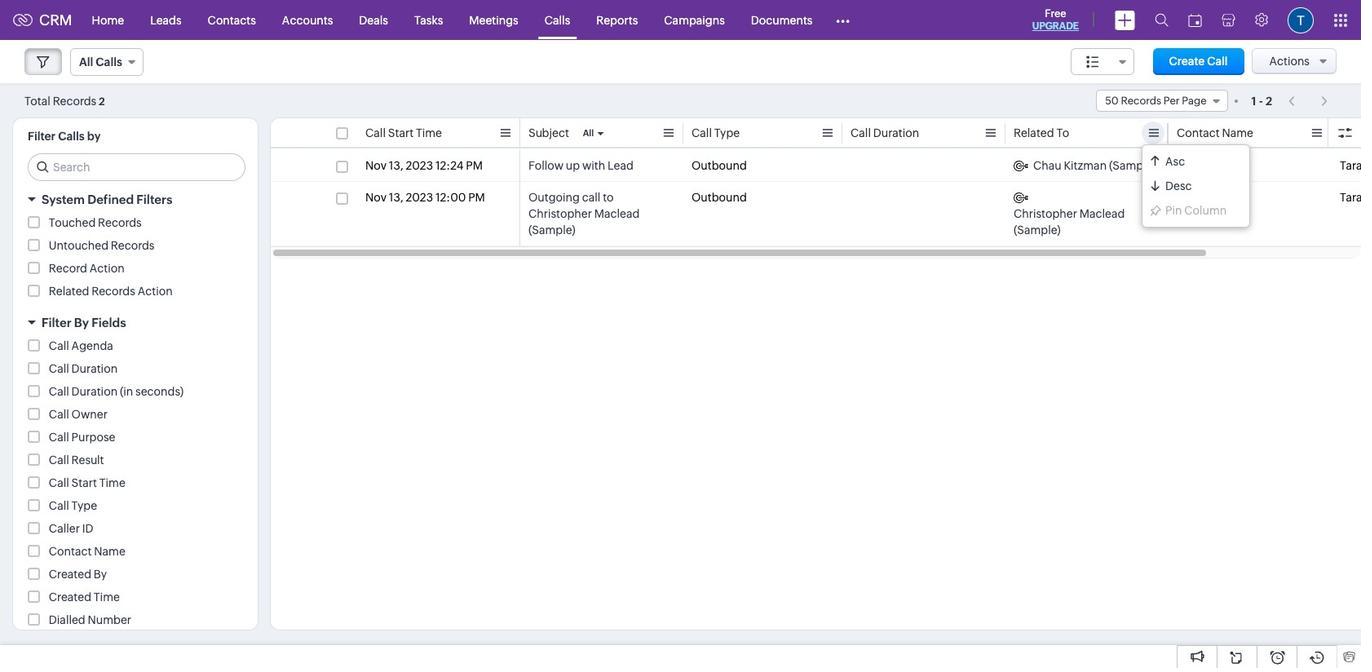 Task type: describe. For each thing, give the bounding box(es) containing it.
number
[[88, 614, 131, 627]]

crm link
[[13, 11, 72, 29]]

reports link
[[584, 0, 651, 40]]

reports
[[597, 13, 638, 27]]

(sample) for chau kitzman (sample)
[[1110, 159, 1157, 172]]

call duration (in seconds)
[[49, 385, 184, 398]]

12:24
[[436, 159, 464, 172]]

untouched records
[[49, 239, 155, 252]]

records for untouched
[[111, 239, 155, 252]]

page
[[1183, 95, 1207, 107]]

follow up with lead link
[[529, 157, 634, 174]]

column
[[1185, 204, 1227, 217]]

by for created
[[94, 568, 107, 581]]

free
[[1046, 7, 1067, 20]]

maclead inside christopher maclead (sample)
[[1080, 207, 1126, 220]]

(sample) for christopher maclead (sample)
[[1014, 224, 1061, 237]]

all calls
[[79, 55, 122, 69]]

crm
[[39, 11, 72, 29]]

created for created time
[[49, 591, 91, 604]]

system defined filters
[[42, 193, 172, 206]]

chau kitzman (sample)
[[1034, 159, 1157, 172]]

profile image
[[1288, 7, 1315, 33]]

subject
[[529, 126, 569, 140]]

campaigns
[[664, 13, 725, 27]]

contacts
[[208, 13, 256, 27]]

2 horizontal spatial calls
[[545, 13, 571, 27]]

related for related records action
[[49, 285, 89, 298]]

13, for nov 13, 2023 12:00 pm
[[389, 191, 404, 204]]

nov 13, 2023 12:00 pm
[[366, 191, 485, 204]]

records for related
[[92, 285, 135, 298]]

christopher inside christopher maclead (sample)
[[1014, 207, 1078, 220]]

2 vertical spatial time
[[94, 591, 120, 604]]

dialled number
[[49, 614, 131, 627]]

leads
[[150, 13, 182, 27]]

2 vertical spatial duration
[[71, 385, 118, 398]]

system defined filters button
[[13, 185, 258, 214]]

created time
[[49, 591, 120, 604]]

caller
[[49, 522, 80, 535]]

50
[[1106, 95, 1119, 107]]

meetings
[[469, 13, 519, 27]]

calls for filter calls by
[[58, 130, 85, 143]]

-
[[1260, 94, 1264, 107]]

2023 for 12:00
[[406, 191, 433, 204]]

1
[[1252, 94, 1257, 107]]

related records action
[[49, 285, 173, 298]]

contacts link
[[195, 0, 269, 40]]

deals
[[359, 13, 388, 27]]

tara for chau kitzman (sample)
[[1341, 159, 1362, 172]]

total records 2
[[24, 94, 105, 107]]

nov for nov 13, 2023 12:00 pm
[[366, 191, 387, 204]]

nov 13, 2023 12:24 pm
[[366, 159, 483, 172]]

all for all calls
[[79, 55, 93, 69]]

1 vertical spatial type
[[71, 499, 97, 512]]

filter for filter by fields
[[42, 316, 71, 330]]

created by
[[49, 568, 107, 581]]

actions
[[1270, 55, 1310, 68]]

0 vertical spatial duration
[[874, 126, 920, 140]]

owner
[[71, 408, 108, 421]]

call result
[[49, 454, 104, 467]]

records for total
[[53, 94, 96, 107]]

leads link
[[137, 0, 195, 40]]

campaigns link
[[651, 0, 738, 40]]

1 vertical spatial time
[[99, 477, 125, 490]]

call purpose
[[49, 431, 115, 444]]

50 Records Per Page field
[[1097, 90, 1229, 112]]

1 horizontal spatial call start time
[[366, 126, 442, 140]]

filter by fields
[[42, 316, 126, 330]]

0 horizontal spatial start
[[71, 477, 97, 490]]

2023 for 12:24
[[406, 159, 433, 172]]

(sample) inside outgoing call to christopher maclead (sample)
[[529, 224, 576, 237]]

filter calls by
[[28, 130, 101, 143]]

calls for all calls
[[96, 55, 122, 69]]

documents
[[751, 13, 813, 27]]

upgrade
[[1033, 20, 1080, 32]]

(in
[[120, 385, 133, 398]]

touched records
[[49, 216, 142, 229]]

2 for 1 - 2
[[1266, 94, 1273, 107]]

Other Modules field
[[826, 7, 861, 33]]

pin
[[1166, 204, 1183, 217]]

outgoing
[[529, 191, 580, 204]]

search image
[[1155, 13, 1169, 27]]

lead
[[608, 159, 634, 172]]

accounts
[[282, 13, 333, 27]]

profile element
[[1279, 0, 1324, 40]]

13, for nov 13, 2023 12:24 pm
[[389, 159, 404, 172]]

outbound for follow up with lead
[[692, 159, 747, 172]]

12:00
[[436, 191, 466, 204]]

record
[[49, 262, 87, 275]]

purpose
[[71, 431, 115, 444]]

related to
[[1014, 126, 1070, 140]]

with
[[583, 159, 606, 172]]

calendar image
[[1189, 13, 1203, 27]]

deals link
[[346, 0, 401, 40]]

0 vertical spatial start
[[388, 126, 414, 140]]

to
[[1057, 126, 1070, 140]]

agenda
[[71, 339, 113, 353]]

kitzman
[[1064, 159, 1107, 172]]

seconds)
[[136, 385, 184, 398]]

result
[[71, 454, 104, 467]]

by
[[87, 130, 101, 143]]

by for filter
[[74, 316, 89, 330]]

chau
[[1034, 159, 1062, 172]]



Task type: vqa. For each thing, say whether or not it's contained in the screenshot.
LAYOUTS - ALL FIELD
no



Task type: locate. For each thing, give the bounding box(es) containing it.
records for touched
[[98, 216, 142, 229]]

1 vertical spatial contact
[[49, 545, 92, 558]]

0 horizontal spatial type
[[71, 499, 97, 512]]

1 outbound from the top
[[692, 159, 747, 172]]

nov down nov 13, 2023 12:24 pm
[[366, 191, 387, 204]]

calls left "reports" link
[[545, 13, 571, 27]]

(sample)
[[1110, 159, 1157, 172], [529, 224, 576, 237], [1014, 224, 1061, 237]]

action up filter by fields dropdown button
[[138, 285, 173, 298]]

1 nov from the top
[[366, 159, 387, 172]]

1 vertical spatial action
[[138, 285, 173, 298]]

up
[[566, 159, 580, 172]]

name
[[1223, 126, 1254, 140], [94, 545, 125, 558]]

id
[[82, 522, 93, 535]]

accounts link
[[269, 0, 346, 40]]

start up nov 13, 2023 12:24 pm
[[388, 126, 414, 140]]

records for 50
[[1121, 95, 1162, 107]]

1 horizontal spatial christopher
[[1014, 207, 1078, 220]]

documents link
[[738, 0, 826, 40]]

(sample) inside christopher maclead (sample)
[[1014, 224, 1061, 237]]

1 vertical spatial contact name
[[49, 545, 125, 558]]

0 horizontal spatial (sample)
[[529, 224, 576, 237]]

home
[[92, 13, 124, 27]]

1 13, from the top
[[389, 159, 404, 172]]

1 horizontal spatial by
[[94, 568, 107, 581]]

time
[[416, 126, 442, 140], [99, 477, 125, 490], [94, 591, 120, 604]]

1 tara from the top
[[1341, 159, 1362, 172]]

untouched
[[49, 239, 109, 252]]

nov for nov 13, 2023 12:24 pm
[[366, 159, 387, 172]]

outgoing call to christopher maclead (sample)
[[529, 191, 640, 237]]

call type
[[692, 126, 740, 140], [49, 499, 97, 512]]

call
[[1208, 55, 1229, 68], [366, 126, 386, 140], [692, 126, 712, 140], [851, 126, 871, 140], [1341, 126, 1361, 140], [49, 339, 69, 353], [49, 362, 69, 375], [49, 385, 69, 398], [49, 408, 69, 421], [49, 431, 69, 444], [49, 454, 69, 467], [49, 477, 69, 490], [49, 499, 69, 512]]

maclead inside outgoing call to christopher maclead (sample)
[[595, 207, 640, 220]]

tara
[[1341, 159, 1362, 172], [1341, 191, 1362, 204]]

0 vertical spatial name
[[1223, 126, 1254, 140]]

1 vertical spatial related
[[49, 285, 89, 298]]

defined
[[88, 193, 134, 206]]

0 vertical spatial 13,
[[389, 159, 404, 172]]

row group
[[271, 150, 1362, 246]]

records down defined
[[98, 216, 142, 229]]

record action
[[49, 262, 125, 275]]

contact name down page
[[1177, 126, 1254, 140]]

outbound
[[692, 159, 747, 172], [692, 191, 747, 204]]

touched
[[49, 216, 96, 229]]

1 horizontal spatial contact
[[1177, 126, 1220, 140]]

Search text field
[[29, 154, 245, 180]]

records right 50
[[1121, 95, 1162, 107]]

search element
[[1146, 0, 1179, 40]]

0 vertical spatial all
[[79, 55, 93, 69]]

0 horizontal spatial all
[[79, 55, 93, 69]]

action up related records action
[[89, 262, 125, 275]]

2 for total records 2
[[99, 95, 105, 107]]

1 horizontal spatial related
[[1014, 126, 1055, 140]]

call duration
[[851, 126, 920, 140], [49, 362, 118, 375]]

calls inside field
[[96, 55, 122, 69]]

records down touched records
[[111, 239, 155, 252]]

13, down nov 13, 2023 12:24 pm
[[389, 191, 404, 204]]

maclead down chau kitzman (sample)
[[1080, 207, 1126, 220]]

home link
[[79, 0, 137, 40]]

1 horizontal spatial calls
[[96, 55, 122, 69]]

call agenda
[[49, 339, 113, 353]]

1 horizontal spatial action
[[138, 285, 173, 298]]

2023 left 12:00
[[406, 191, 433, 204]]

outbound for outgoing call to christopher maclead (sample)
[[692, 191, 747, 204]]

pm for nov 13, 2023 12:00 pm
[[469, 191, 485, 204]]

2 right -
[[1266, 94, 1273, 107]]

row group containing nov 13, 2023 12:24 pm
[[271, 150, 1362, 246]]

create
[[1170, 55, 1206, 68]]

0 vertical spatial nov
[[366, 159, 387, 172]]

0 vertical spatial call type
[[692, 126, 740, 140]]

create menu image
[[1115, 10, 1136, 30]]

1 horizontal spatial (sample)
[[1014, 224, 1061, 237]]

contact name down id
[[49, 545, 125, 558]]

nov
[[366, 159, 387, 172], [366, 191, 387, 204]]

records up the filter calls by
[[53, 94, 96, 107]]

per
[[1164, 95, 1180, 107]]

0 horizontal spatial contact
[[49, 545, 92, 558]]

created up created time
[[49, 568, 91, 581]]

1 - 2
[[1252, 94, 1273, 107]]

0 vertical spatial call duration
[[851, 126, 920, 140]]

system
[[42, 193, 85, 206]]

1 horizontal spatial call type
[[692, 126, 740, 140]]

0 horizontal spatial related
[[49, 285, 89, 298]]

(sample) left asc on the right top of page
[[1110, 159, 1157, 172]]

filter for filter calls by
[[28, 130, 56, 143]]

1 horizontal spatial 2
[[1266, 94, 1273, 107]]

type
[[715, 126, 740, 140], [71, 499, 97, 512]]

0 horizontal spatial call duration
[[49, 362, 118, 375]]

by inside dropdown button
[[74, 316, 89, 330]]

pm right 12:24
[[466, 159, 483, 172]]

1 maclead from the left
[[595, 207, 640, 220]]

free upgrade
[[1033, 7, 1080, 32]]

call inside button
[[1208, 55, 1229, 68]]

0 vertical spatial pm
[[466, 159, 483, 172]]

2 created from the top
[[49, 591, 91, 604]]

calls left the by
[[58, 130, 85, 143]]

2 vertical spatial calls
[[58, 130, 85, 143]]

0 horizontal spatial call start time
[[49, 477, 125, 490]]

records
[[53, 94, 96, 107], [1121, 95, 1162, 107], [98, 216, 142, 229], [111, 239, 155, 252], [92, 285, 135, 298]]

created
[[49, 568, 91, 581], [49, 591, 91, 604]]

0 vertical spatial contact
[[1177, 126, 1220, 140]]

0 horizontal spatial name
[[94, 545, 125, 558]]

created up dialled
[[49, 591, 91, 604]]

0 horizontal spatial 2
[[99, 95, 105, 107]]

1 vertical spatial created
[[49, 591, 91, 604]]

maclead down to
[[595, 207, 640, 220]]

1 horizontal spatial maclead
[[1080, 207, 1126, 220]]

2 up the by
[[99, 95, 105, 107]]

0 vertical spatial time
[[416, 126, 442, 140]]

time down result
[[99, 477, 125, 490]]

1 vertical spatial duration
[[71, 362, 118, 375]]

christopher
[[529, 207, 592, 220], [1014, 207, 1078, 220]]

1 horizontal spatial name
[[1223, 126, 1254, 140]]

0 vertical spatial calls
[[545, 13, 571, 27]]

caller id
[[49, 522, 93, 535]]

1 horizontal spatial contact name
[[1177, 126, 1254, 140]]

filters
[[137, 193, 172, 206]]

asc
[[1166, 155, 1186, 168]]

to
[[603, 191, 614, 204]]

50 records per page
[[1106, 95, 1207, 107]]

by
[[74, 316, 89, 330], [94, 568, 107, 581]]

0 horizontal spatial by
[[74, 316, 89, 330]]

time up nov 13, 2023 12:24 pm
[[416, 126, 442, 140]]

create call button
[[1153, 48, 1245, 75]]

1 vertical spatial calls
[[96, 55, 122, 69]]

1 vertical spatial all
[[583, 128, 594, 138]]

1 horizontal spatial start
[[388, 126, 414, 140]]

filter
[[28, 130, 56, 143], [42, 316, 71, 330]]

2 2023 from the top
[[406, 191, 433, 204]]

1 vertical spatial call start time
[[49, 477, 125, 490]]

2 inside "total records 2"
[[99, 95, 105, 107]]

all up "total records 2" in the left top of the page
[[79, 55, 93, 69]]

calls down home link
[[96, 55, 122, 69]]

name up created by
[[94, 545, 125, 558]]

1 vertical spatial filter
[[42, 316, 71, 330]]

0 horizontal spatial maclead
[[595, 207, 640, 220]]

start
[[388, 126, 414, 140], [71, 477, 97, 490]]

0 vertical spatial created
[[49, 568, 91, 581]]

2023 left 12:24
[[406, 159, 433, 172]]

christopher down chau
[[1014, 207, 1078, 220]]

tasks
[[414, 13, 443, 27]]

0 horizontal spatial action
[[89, 262, 125, 275]]

2 nov from the top
[[366, 191, 387, 204]]

size image
[[1087, 55, 1100, 69]]

outgoing call to christopher maclead (sample) link
[[529, 189, 676, 238]]

2 tara from the top
[[1341, 191, 1362, 204]]

total
[[24, 94, 50, 107]]

1 christopher from the left
[[529, 207, 592, 220]]

2 13, from the top
[[389, 191, 404, 204]]

0 horizontal spatial christopher
[[529, 207, 592, 220]]

related for related to
[[1014, 126, 1055, 140]]

0 vertical spatial related
[[1014, 126, 1055, 140]]

pin column
[[1166, 204, 1227, 217]]

records up "fields"
[[92, 285, 135, 298]]

filter up call agenda
[[42, 316, 71, 330]]

all inside field
[[79, 55, 93, 69]]

1 vertical spatial outbound
[[692, 191, 747, 204]]

all
[[79, 55, 93, 69], [583, 128, 594, 138]]

calls link
[[532, 0, 584, 40]]

0 vertical spatial action
[[89, 262, 125, 275]]

by up call agenda
[[74, 316, 89, 330]]

0 horizontal spatial call type
[[49, 499, 97, 512]]

2 horizontal spatial (sample)
[[1110, 159, 1157, 172]]

1 vertical spatial name
[[94, 545, 125, 558]]

contact down caller id
[[49, 545, 92, 558]]

meetings link
[[456, 0, 532, 40]]

all up with
[[583, 128, 594, 138]]

0 vertical spatial type
[[715, 126, 740, 140]]

by up created time
[[94, 568, 107, 581]]

1 vertical spatial call duration
[[49, 362, 118, 375]]

call 
[[1341, 126, 1362, 140]]

dialled
[[49, 614, 85, 627]]

call start time up nov 13, 2023 12:24 pm
[[366, 126, 442, 140]]

related left to
[[1014, 126, 1055, 140]]

call start time
[[366, 126, 442, 140], [49, 477, 125, 490]]

1 vertical spatial start
[[71, 477, 97, 490]]

calls
[[545, 13, 571, 27], [96, 55, 122, 69], [58, 130, 85, 143]]

desc
[[1166, 180, 1193, 193]]

1 vertical spatial 2023
[[406, 191, 433, 204]]

related down record at the top left of page
[[49, 285, 89, 298]]

filter down the total
[[28, 130, 56, 143]]

pm for nov 13, 2023 12:24 pm
[[466, 159, 483, 172]]

1 vertical spatial 13,
[[389, 191, 404, 204]]

create menu element
[[1106, 0, 1146, 40]]

christopher maclead (sample)
[[1014, 207, 1126, 237]]

christopher maclead (sample) link
[[1014, 189, 1161, 238]]

1 horizontal spatial all
[[583, 128, 594, 138]]

create call
[[1170, 55, 1229, 68]]

chau kitzman (sample) link
[[1014, 157, 1157, 174]]

pm right 12:00
[[469, 191, 485, 204]]

0 vertical spatial contact name
[[1177, 126, 1254, 140]]

created for created by
[[49, 568, 91, 581]]

call owner
[[49, 408, 108, 421]]

start down result
[[71, 477, 97, 490]]

1 created from the top
[[49, 568, 91, 581]]

2 maclead from the left
[[1080, 207, 1126, 220]]

0 horizontal spatial calls
[[58, 130, 85, 143]]

0 vertical spatial by
[[74, 316, 89, 330]]

tara for christopher maclead (sample)
[[1341, 191, 1362, 204]]

navigation
[[1281, 89, 1337, 113]]

follow up with lead
[[529, 159, 634, 172]]

1 vertical spatial by
[[94, 568, 107, 581]]

all for all
[[583, 128, 594, 138]]

(sample) down chau
[[1014, 224, 1061, 237]]

None field
[[1071, 48, 1135, 75]]

contact down page
[[1177, 126, 1220, 140]]

maclead
[[595, 207, 640, 220], [1080, 207, 1126, 220]]

records inside field
[[1121, 95, 1162, 107]]

(sample) down outgoing
[[529, 224, 576, 237]]

0 horizontal spatial contact name
[[49, 545, 125, 558]]

2 christopher from the left
[[1014, 207, 1078, 220]]

1 vertical spatial tara
[[1341, 191, 1362, 204]]

christopher inside outgoing call to christopher maclead (sample)
[[529, 207, 592, 220]]

fields
[[92, 316, 126, 330]]

1 horizontal spatial type
[[715, 126, 740, 140]]

1 vertical spatial pm
[[469, 191, 485, 204]]

13, up nov 13, 2023 12:00 pm
[[389, 159, 404, 172]]

follow
[[529, 159, 564, 172]]

1 vertical spatial call type
[[49, 499, 97, 512]]

1 2023 from the top
[[406, 159, 433, 172]]

contact
[[1177, 126, 1220, 140], [49, 545, 92, 558]]

time up number
[[94, 591, 120, 604]]

action
[[89, 262, 125, 275], [138, 285, 173, 298]]

call start time down result
[[49, 477, 125, 490]]

filter inside filter by fields dropdown button
[[42, 316, 71, 330]]

All Calls field
[[70, 48, 143, 76]]

0 vertical spatial tara
[[1341, 159, 1362, 172]]

0 vertical spatial 2023
[[406, 159, 433, 172]]

christopher down outgoing
[[529, 207, 592, 220]]

1 vertical spatial nov
[[366, 191, 387, 204]]

0 vertical spatial filter
[[28, 130, 56, 143]]

nov up nov 13, 2023 12:00 pm
[[366, 159, 387, 172]]

0 vertical spatial outbound
[[692, 159, 747, 172]]

1 horizontal spatial call duration
[[851, 126, 920, 140]]

0 vertical spatial call start time
[[366, 126, 442, 140]]

2 outbound from the top
[[692, 191, 747, 204]]

name down 1
[[1223, 126, 1254, 140]]

call
[[582, 191, 601, 204]]

tasks link
[[401, 0, 456, 40]]

(sample) inside chau kitzman (sample) link
[[1110, 159, 1157, 172]]



